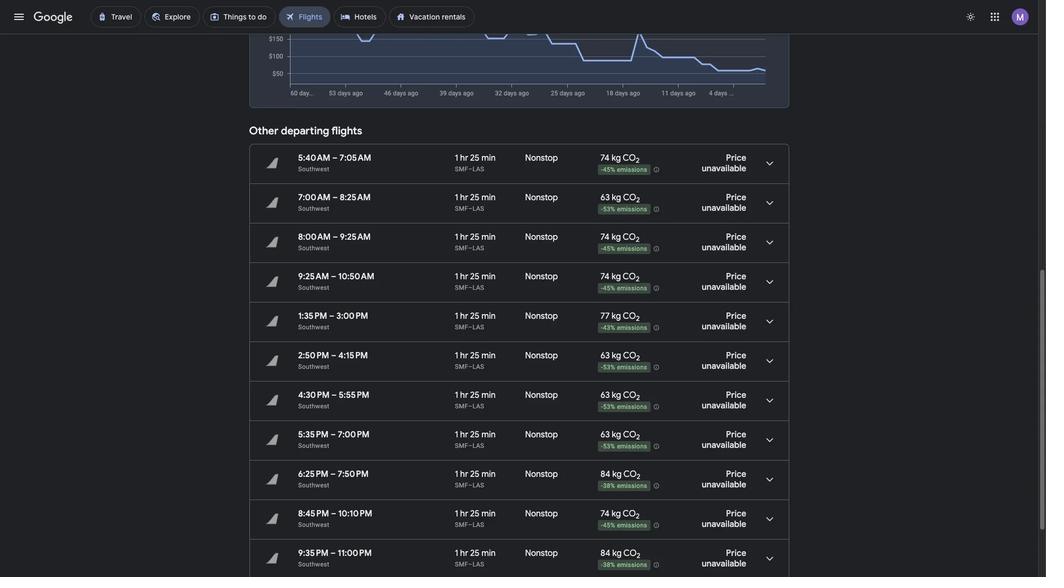 Task type: describe. For each thing, give the bounding box(es) containing it.
45% for 9:25 am
[[603, 245, 615, 253]]

6:25 pm
[[298, 469, 328, 480]]

8:00 am
[[298, 232, 331, 243]]

kg for 8:25 am
[[612, 192, 621, 203]]

2 for 11:00 pm
[[637, 552, 640, 561]]

nonstop flight. element for 7:50 pm
[[525, 469, 558, 481]]

43%
[[603, 324, 615, 332]]

1 for 4:15 pm
[[455, 351, 458, 361]]

25 for 10:10 pm
[[470, 509, 480, 519]]

-53% emissions for 7:00 pm
[[601, 443, 647, 450]]

4:30 pm – 5:55 pm southwest
[[298, 390, 369, 410]]

45% for 7:05 am
[[603, 166, 615, 174]]

price for 8:25 am
[[726, 192, 746, 203]]

price unavailable for 8:25 am
[[702, 192, 746, 214]]

co for 7:00 pm
[[623, 430, 636, 440]]

– inside "1:35 pm – 3:00 pm southwest"
[[329, 311, 334, 322]]

hr for 5:55 pm
[[460, 390, 468, 401]]

63 kg co 2 for 8:25 am
[[601, 192, 640, 205]]

nonstop flight. element for 10:10 pm
[[525, 509, 558, 521]]

co for 3:00 pm
[[623, 311, 636, 322]]

leaves sacramento international airport at 5:40 am on monday, december 25 and arrives at harry reid international airport at 7:05 am on monday, december 25. element
[[298, 153, 371, 163]]

price unavailable for 11:00 pm
[[702, 548, 746, 569]]

leaves sacramento international airport at 8:45 pm on monday, december 25 and arrives at harry reid international airport at 10:10 pm on monday, december 25. element
[[298, 509, 372, 519]]

7:50 pm
[[338, 469, 369, 480]]

hr for 4:15 pm
[[460, 351, 468, 361]]

unavailable for 7:50 pm
[[702, 480, 746, 490]]

unavailable for 4:15 pm
[[702, 361, 746, 372]]

77
[[601, 311, 610, 322]]

leaves sacramento international airport at 6:25 pm on monday, december 25 and arrives at harry reid international airport at 7:50 pm on monday, december 25. element
[[298, 469, 369, 480]]

Arrival time: 4:15 PM. text field
[[338, 351, 368, 361]]

flight details. leaves sacramento international airport at 8:45 pm on monday, december 25 and arrives at harry reid international airport at 10:10 pm on monday, december 25. image
[[757, 507, 782, 532]]

1 hr 25 min smf – las for 10:50 am
[[455, 272, 496, 292]]

8:25 am
[[340, 192, 371, 203]]

unavailable for 8:25 am
[[702, 203, 746, 214]]

flight details. leaves sacramento international airport at 8:00 am on monday, december 25 and arrives at harry reid international airport at 9:25 am on monday, december 25. image
[[757, 230, 782, 255]]

7:05 am
[[340, 153, 371, 163]]

– inside 7:00 am – 8:25 am southwest
[[333, 192, 338, 203]]

hr for 10:50 am
[[460, 272, 468, 282]]

price unavailable for 10:50 am
[[702, 272, 746, 293]]

emissions for 5:55 pm
[[617, 403, 647, 411]]

las for 11:00 pm
[[472, 561, 484, 568]]

74 kg co 2 for 10:50 am
[[601, 272, 640, 284]]

-53% emissions for 4:15 pm
[[601, 364, 647, 371]]

las for 5:55 pm
[[472, 403, 484, 410]]

kg for 5:55 pm
[[612, 390, 621, 401]]

Departure time: 2:50 PM. text field
[[298, 351, 329, 361]]

7:00 am – 8:25 am southwest
[[298, 192, 371, 212]]

2:50 pm – 4:15 pm southwest
[[298, 351, 368, 371]]

price for 10:10 pm
[[726, 509, 746, 519]]

63 kg co 2 for 7:00 pm
[[601, 430, 640, 442]]

5:35 pm – 7:00 pm southwest
[[298, 430, 370, 450]]

1 for 8:25 am
[[455, 192, 458, 203]]

38% for 11:00 pm
[[603, 562, 615, 569]]

southwest for 9:25 am
[[298, 284, 329, 292]]

price unavailable for 3:00 pm
[[702, 311, 746, 332]]

emissions for 3:00 pm
[[617, 324, 647, 332]]

price for 7:50 pm
[[726, 469, 746, 480]]

Arrival time: 7:50 PM. text field
[[338, 469, 369, 480]]

63 for 8:25 am
[[601, 192, 610, 203]]

min for 7:05 am
[[482, 153, 496, 163]]

leaves sacramento international airport at 4:30 pm on monday, december 25 and arrives at harry reid international airport at 5:55 pm on monday, december 25. element
[[298, 390, 369, 401]]

price unavailable for 7:05 am
[[702, 153, 746, 174]]

co for 10:10 pm
[[623, 509, 636, 519]]

total duration 1 hr 25 min. element for 3:00 pm
[[455, 311, 525, 323]]

nonstop for 11:00 pm
[[525, 548, 558, 559]]

53% for 5:55 pm
[[603, 403, 615, 411]]

emissions for 7:05 am
[[617, 166, 647, 174]]

hr for 7:00 pm
[[460, 430, 468, 440]]

25 for 9:25 am
[[470, 232, 480, 243]]

2 for 8:25 am
[[636, 196, 640, 205]]

price for 5:55 pm
[[726, 390, 746, 401]]

9:35 pm – 11:00 pm southwest
[[298, 548, 372, 568]]

2:50 pm
[[298, 351, 329, 361]]

co for 11:00 pm
[[623, 548, 637, 559]]

8:45 pm – 10:10 pm southwest
[[298, 509, 372, 529]]

1 hr 25 min smf – las for 5:55 pm
[[455, 390, 496, 410]]

9:25 am inside 9:25 am – 10:50 am southwest
[[298, 272, 329, 282]]

63 kg co 2 for 5:55 pm
[[601, 390, 640, 402]]

nonstop for 7:05 am
[[525, 153, 558, 163]]

4:30 pm
[[298, 390, 330, 401]]

4:15 pm
[[338, 351, 368, 361]]

leaves sacramento international airport at 9:25 am on monday, december 25 and arrives at harry reid international airport at 10:50 am on monday, december 25. element
[[298, 272, 374, 282]]

1 hr 25 min smf – las for 7:05 am
[[455, 153, 496, 173]]

- for 7:05 am
[[601, 166, 603, 174]]

co for 8:25 am
[[623, 192, 636, 203]]

nonstop for 4:15 pm
[[525, 351, 558, 361]]

flight details. leaves sacramento international airport at 5:35 pm on monday, december 25 and arrives at harry reid international airport at 7:00 pm on monday, december 25. image
[[757, 428, 782, 453]]

smf for 3:00 pm
[[455, 324, 468, 331]]

emissions for 4:15 pm
[[617, 364, 647, 371]]

3:00 pm
[[336, 311, 368, 322]]

1 hr 25 min smf – las for 9:25 am
[[455, 232, 496, 252]]

flight details. leaves sacramento international airport at 9:35 pm on monday, december 25 and arrives at harry reid international airport at 11:00 pm on monday, december 25. image
[[757, 546, 782, 572]]

smf for 10:10 pm
[[455, 521, 468, 529]]

25 for 7:05 am
[[470, 153, 480, 163]]

price history graph image
[[261, 1, 776, 97]]

southwest for 5:40 am
[[298, 166, 329, 173]]

25 for 8:25 am
[[470, 192, 480, 203]]

84 for 7:50 pm
[[601, 469, 610, 480]]

74 for 10:50 am
[[601, 272, 610, 282]]

25 for 3:00 pm
[[470, 311, 480, 322]]

– inside 4:30 pm – 5:55 pm southwest
[[332, 390, 337, 401]]

departing
[[281, 124, 329, 138]]

nonstop flight. element for 5:55 pm
[[525, 390, 558, 402]]

9:25 am – 10:50 am southwest
[[298, 272, 374, 292]]

flight details. leaves sacramento international airport at 5:40 am on monday, december 25 and arrives at harry reid international airport at 7:05 am on monday, december 25. image
[[757, 151, 782, 176]]

- for 5:55 pm
[[601, 403, 603, 411]]

63 for 7:00 pm
[[601, 430, 610, 440]]

kg for 9:25 am
[[612, 232, 621, 243]]

53% for 7:00 pm
[[603, 443, 615, 450]]

Arrival time: 10:10 PM. text field
[[338, 509, 372, 519]]

smf for 11:00 pm
[[455, 561, 468, 568]]

Departure time: 4:30 PM. text field
[[298, 390, 330, 401]]

co for 9:25 am
[[623, 232, 636, 243]]

southwest for 6:25 pm
[[298, 482, 329, 489]]

unavailable for 7:00 pm
[[702, 440, 746, 451]]

southwest for 2:50 pm
[[298, 363, 329, 371]]

– inside 9:35 pm – 11:00 pm southwest
[[330, 548, 336, 559]]

– inside 5:40 am – 7:05 am southwest
[[332, 153, 338, 163]]

kg for 10:10 pm
[[612, 509, 621, 519]]

Departure time: 8:00 AM. text field
[[298, 232, 331, 243]]

2 for 3:00 pm
[[636, 314, 640, 323]]

1 hr 25 min smf – las for 3:00 pm
[[455, 311, 496, 331]]

Departure time: 5:35 PM. text field
[[298, 430, 329, 440]]

las for 9:25 am
[[472, 245, 484, 252]]

5:35 pm
[[298, 430, 329, 440]]

nonstop for 7:50 pm
[[525, 469, 558, 480]]

total duration 1 hr 25 min. element for 7:00 pm
[[455, 430, 525, 442]]

emissions for 9:25 am
[[617, 245, 647, 253]]

Departure time: 5:40 AM. text field
[[298, 153, 330, 163]]

– inside 5:35 pm – 7:00 pm southwest
[[331, 430, 336, 440]]



Task type: locate. For each thing, give the bounding box(es) containing it.
7 price from the top
[[726, 390, 746, 401]]

unavailable for 7:05 am
[[702, 163, 746, 174]]

southwest down departure time: 9:25 am. text box
[[298, 284, 329, 292]]

Departure time: 1:35 PM. text field
[[298, 311, 327, 322]]

hr for 11:00 pm
[[460, 548, 468, 559]]

10 southwest from the top
[[298, 521, 329, 529]]

1:35 pm – 3:00 pm southwest
[[298, 311, 368, 331]]

6 1 from the top
[[455, 351, 458, 361]]

4 las from the top
[[472, 284, 484, 292]]

-38% emissions
[[601, 483, 647, 490], [601, 562, 647, 569]]

63 kg co 2 for 4:15 pm
[[601, 351, 640, 363]]

southwest inside "1:35 pm – 3:00 pm southwest"
[[298, 324, 329, 331]]

southwest inside 7:00 am – 8:25 am southwest
[[298, 205, 329, 212]]

southwest down 9:35 pm
[[298, 561, 329, 568]]

other departing flights
[[249, 124, 362, 138]]

1 price unavailable from the top
[[702, 153, 746, 174]]

74 kg co 2
[[601, 153, 640, 165], [601, 232, 640, 244], [601, 272, 640, 284], [601, 509, 640, 521]]

unavailable left flight details. leaves sacramento international airport at 5:35 pm on monday, december 25 and arrives at harry reid international airport at 7:00 pm on monday, december 25. icon
[[702, 440, 746, 451]]

2 price unavailable from the top
[[702, 192, 746, 214]]

2 for 9:25 am
[[636, 235, 640, 244]]

-45% emissions for 9:25 am
[[601, 245, 647, 253]]

1 vertical spatial 38%
[[603, 562, 615, 569]]

southwest down 8:00 am
[[298, 245, 329, 252]]

25
[[470, 153, 480, 163], [470, 192, 480, 203], [470, 232, 480, 243], [470, 272, 480, 282], [470, 311, 480, 322], [470, 351, 480, 361], [470, 390, 480, 401], [470, 430, 480, 440], [470, 469, 480, 480], [470, 509, 480, 519], [470, 548, 480, 559]]

leaves sacramento international airport at 8:00 am on monday, december 25 and arrives at harry reid international airport at 9:25 am on monday, december 25. element
[[298, 232, 371, 243]]

5 smf from the top
[[455, 324, 468, 331]]

price unavailable left flight details. leaves sacramento international airport at 1:35 pm on monday, december 25 and arrives at harry reid international airport at 3:00 pm on monday, december 25. icon in the right of the page
[[702, 311, 746, 332]]

3 63 kg co 2 from the top
[[601, 390, 640, 402]]

2 inside 77 kg co 2
[[636, 314, 640, 323]]

8 1 from the top
[[455, 430, 458, 440]]

unavailable left flight details. leaves sacramento international airport at 1:35 pm on monday, december 25 and arrives at harry reid international airport at 3:00 pm on monday, december 25. icon in the right of the page
[[702, 322, 746, 332]]

price unavailable left flight details. leaves sacramento international airport at 8:00 am on monday, december 25 and arrives at harry reid international airport at 9:25 am on monday, december 25. icon
[[702, 232, 746, 253]]

kg for 7:05 am
[[612, 153, 621, 163]]

southwest inside 9:25 am – 10:50 am southwest
[[298, 284, 329, 292]]

unavailable for 10:50 am
[[702, 282, 746, 293]]

southwest down 7:00 am
[[298, 205, 329, 212]]

price for 10:50 am
[[726, 272, 746, 282]]

2 38% from the top
[[603, 562, 615, 569]]

3 southwest from the top
[[298, 245, 329, 252]]

kg for 4:15 pm
[[612, 351, 621, 361]]

las for 7:00 pm
[[472, 442, 484, 450]]

2 84 kg co 2 from the top
[[601, 548, 640, 561]]

co for 7:05 am
[[623, 153, 636, 163]]

2 84 from the top
[[601, 548, 610, 559]]

co
[[623, 153, 636, 163], [623, 192, 636, 203], [623, 232, 636, 243], [623, 272, 636, 282], [623, 311, 636, 322], [623, 351, 636, 361], [623, 390, 636, 401], [623, 430, 636, 440], [623, 469, 637, 480], [623, 509, 636, 519], [623, 548, 637, 559]]

10 nonstop from the top
[[525, 509, 558, 519]]

2 total duration 1 hr 25 min. element from the top
[[455, 192, 525, 205]]

2 for 7:00 pm
[[636, 433, 640, 442]]

8 1 hr 25 min smf – las from the top
[[455, 430, 496, 450]]

price unavailable left flight details. leaves sacramento international airport at 5:35 pm on monday, december 25 and arrives at harry reid international airport at 7:00 pm on monday, december 25. icon
[[702, 430, 746, 451]]

total duration 1 hr 25 min. element for 7:05 am
[[455, 153, 525, 165]]

southwest down 5:40 am
[[298, 166, 329, 173]]

6:25 pm – 7:50 pm southwest
[[298, 469, 369, 489]]

0 vertical spatial -38% emissions
[[601, 483, 647, 490]]

10 price unavailable from the top
[[702, 509, 746, 530]]

2 nonstop from the top
[[525, 192, 558, 203]]

1
[[455, 153, 458, 163], [455, 192, 458, 203], [455, 232, 458, 243], [455, 272, 458, 282], [455, 311, 458, 322], [455, 351, 458, 361], [455, 390, 458, 401], [455, 430, 458, 440], [455, 469, 458, 480], [455, 509, 458, 519], [455, 548, 458, 559]]

5 nonstop from the top
[[525, 311, 558, 322]]

7 total duration 1 hr 25 min. element from the top
[[455, 390, 525, 402]]

–
[[332, 153, 338, 163], [468, 166, 472, 173], [333, 192, 338, 203], [468, 205, 472, 212], [333, 232, 338, 243], [468, 245, 472, 252], [331, 272, 336, 282], [468, 284, 472, 292], [329, 311, 334, 322], [468, 324, 472, 331], [331, 351, 336, 361], [468, 363, 472, 371], [332, 390, 337, 401], [468, 403, 472, 410], [331, 430, 336, 440], [468, 442, 472, 450], [330, 469, 336, 480], [468, 482, 472, 489], [331, 509, 336, 519], [468, 521, 472, 529], [330, 548, 336, 559], [468, 561, 472, 568]]

Arrival time: 11:00 PM. text field
[[338, 548, 372, 559]]

2 53% from the top
[[603, 364, 615, 371]]

1 for 11:00 pm
[[455, 548, 458, 559]]

price left flight details. leaves sacramento international airport at 5:40 am on monday, december 25 and arrives at harry reid international airport at 7:05 am on monday, december 25. 'image'
[[726, 153, 746, 163]]

4 53% from the top
[[603, 443, 615, 450]]

5 unavailable from the top
[[702, 322, 746, 332]]

hr
[[460, 153, 468, 163], [460, 192, 468, 203], [460, 232, 468, 243], [460, 272, 468, 282], [460, 311, 468, 322], [460, 351, 468, 361], [460, 390, 468, 401], [460, 430, 468, 440], [460, 469, 468, 480], [460, 509, 468, 519], [460, 548, 468, 559]]

emissions
[[617, 166, 647, 174], [617, 206, 647, 213], [617, 245, 647, 253], [617, 285, 647, 292], [617, 324, 647, 332], [617, 364, 647, 371], [617, 403, 647, 411], [617, 443, 647, 450], [617, 483, 647, 490], [617, 522, 647, 529], [617, 562, 647, 569]]

price left flight details. leaves sacramento international airport at 9:35 pm on monday, december 25 and arrives at harry reid international airport at 11:00 pm on monday, december 25. icon
[[726, 548, 746, 559]]

price history graph application
[[261, 1, 776, 97]]

9 min from the top
[[482, 469, 496, 480]]

4 min from the top
[[482, 272, 496, 282]]

other
[[249, 124, 278, 138]]

price left flight details. leaves sacramento international airport at 6:25 pm on monday, december 25 and arrives at harry reid international airport at 7:50 pm on monday, december 25. icon
[[726, 469, 746, 480]]

7 25 from the top
[[470, 390, 480, 401]]

5:40 am – 7:05 am southwest
[[298, 153, 371, 173]]

unavailable left flight details. leaves sacramento international airport at 6:25 pm on monday, december 25 and arrives at harry reid international airport at 7:50 pm on monday, december 25. icon
[[702, 480, 746, 490]]

smf for 7:50 pm
[[455, 482, 468, 489]]

- for 3:00 pm
[[601, 324, 603, 332]]

8 - from the top
[[601, 443, 603, 450]]

1 1 hr 25 min smf – las from the top
[[455, 153, 496, 173]]

11 1 hr 25 min smf – las from the top
[[455, 548, 496, 568]]

co for 4:15 pm
[[623, 351, 636, 361]]

11:00 pm
[[338, 548, 372, 559]]

84 kg co 2
[[601, 469, 640, 481], [601, 548, 640, 561]]

price unavailable left flight details. leaves sacramento international airport at 8:45 pm on monday, december 25 and arrives at harry reid international airport at 10:10 pm on monday, december 25. image
[[702, 509, 746, 530]]

7 1 from the top
[[455, 390, 458, 401]]

unavailable for 9:25 am
[[702, 243, 746, 253]]

min
[[482, 153, 496, 163], [482, 192, 496, 203], [482, 232, 496, 243], [482, 272, 496, 282], [482, 311, 496, 322], [482, 351, 496, 361], [482, 390, 496, 401], [482, 430, 496, 440], [482, 469, 496, 480], [482, 509, 496, 519], [482, 548, 496, 559]]

4 -53% emissions from the top
[[601, 443, 647, 450]]

price left flight details. leaves sacramento international airport at 8:00 am on monday, december 25 and arrives at harry reid international airport at 9:25 am on monday, december 25. icon
[[726, 232, 746, 243]]

flight details. leaves sacramento international airport at 4:30 pm on monday, december 25 and arrives at harry reid international airport at 5:55 pm on monday, december 25. image
[[757, 388, 782, 413]]

8 hr from the top
[[460, 430, 468, 440]]

-45% emissions
[[601, 166, 647, 174], [601, 245, 647, 253], [601, 285, 647, 292], [601, 522, 647, 529]]

total duration 1 hr 25 min. element for 10:10 pm
[[455, 509, 525, 521]]

63 kg co 2
[[601, 192, 640, 205], [601, 351, 640, 363], [601, 390, 640, 402], [601, 430, 640, 442]]

price
[[726, 153, 746, 163], [726, 192, 746, 203], [726, 232, 746, 243], [726, 272, 746, 282], [726, 311, 746, 322], [726, 351, 746, 361], [726, 390, 746, 401], [726, 430, 746, 440], [726, 469, 746, 480], [726, 509, 746, 519], [726, 548, 746, 559]]

price left flight details. leaves sacramento international airport at 1:35 pm on monday, december 25 and arrives at harry reid international airport at 3:00 pm on monday, december 25. icon in the right of the page
[[726, 311, 746, 322]]

0 horizontal spatial 9:25 am
[[298, 272, 329, 282]]

9:25 am
[[340, 232, 371, 243], [298, 272, 329, 282]]

southwest inside 2:50 pm – 4:15 pm southwest
[[298, 363, 329, 371]]

7 1 hr 25 min smf – las from the top
[[455, 390, 496, 410]]

1 for 10:50 am
[[455, 272, 458, 282]]

4 1 hr 25 min smf – las from the top
[[455, 272, 496, 292]]

- for 7:50 pm
[[601, 483, 603, 490]]

10 1 hr 25 min smf – las from the top
[[455, 509, 496, 529]]

2
[[636, 156, 640, 165], [636, 196, 640, 205], [636, 235, 640, 244], [636, 275, 640, 284], [636, 314, 640, 323], [636, 354, 640, 363], [636, 393, 640, 402], [636, 433, 640, 442], [637, 473, 640, 481], [636, 512, 640, 521], [637, 552, 640, 561]]

7 unavailable from the top
[[702, 401, 746, 411]]

2 smf from the top
[[455, 205, 468, 212]]

2 hr from the top
[[460, 192, 468, 203]]

7 - from the top
[[601, 403, 603, 411]]

6 total duration 1 hr 25 min. element from the top
[[455, 351, 525, 363]]

co for 5:55 pm
[[623, 390, 636, 401]]

9:25 am down 8:25 am
[[340, 232, 371, 243]]

min for 8:25 am
[[482, 192, 496, 203]]

3 las from the top
[[472, 245, 484, 252]]

9 unavailable from the top
[[702, 480, 746, 490]]

7 southwest from the top
[[298, 403, 329, 410]]

price unavailable for 5:55 pm
[[702, 390, 746, 411]]

3 25 from the top
[[470, 232, 480, 243]]

kg for 10:50 am
[[612, 272, 621, 282]]

2 for 7:50 pm
[[637, 473, 640, 481]]

0 vertical spatial 84
[[601, 469, 610, 480]]

southwest inside "6:25 pm – 7:50 pm southwest"
[[298, 482, 329, 489]]

1 emissions from the top
[[617, 166, 647, 174]]

6 min from the top
[[482, 351, 496, 361]]

total duration 1 hr 25 min. element
[[455, 153, 525, 165], [455, 192, 525, 205], [455, 232, 525, 244], [455, 272, 525, 284], [455, 311, 525, 323], [455, 351, 525, 363], [455, 390, 525, 402], [455, 430, 525, 442], [455, 469, 525, 481], [455, 509, 525, 521], [455, 548, 525, 560]]

price unavailable left flight details. leaves sacramento international airport at 2:50 pm on monday, december 25 and arrives at harry reid international airport at 4:15 pm on monday, december 25. icon
[[702, 351, 746, 372]]

11 total duration 1 hr 25 min. element from the top
[[455, 548, 525, 560]]

southwest
[[298, 166, 329, 173], [298, 205, 329, 212], [298, 245, 329, 252], [298, 284, 329, 292], [298, 324, 329, 331], [298, 363, 329, 371], [298, 403, 329, 410], [298, 442, 329, 450], [298, 482, 329, 489], [298, 521, 329, 529], [298, 561, 329, 568]]

unavailable
[[702, 163, 746, 174], [702, 203, 746, 214], [702, 243, 746, 253], [702, 282, 746, 293], [702, 322, 746, 332], [702, 361, 746, 372], [702, 401, 746, 411], [702, 440, 746, 451], [702, 480, 746, 490], [702, 519, 746, 530], [702, 559, 746, 569]]

leaves sacramento international airport at 2:50 pm on monday, december 25 and arrives at harry reid international airport at 4:15 pm on monday, december 25. element
[[298, 351, 368, 361]]

8 price from the top
[[726, 430, 746, 440]]

3 - from the top
[[601, 245, 603, 253]]

2 1 hr 25 min smf – las from the top
[[455, 192, 496, 212]]

4 price unavailable from the top
[[702, 272, 746, 293]]

3 74 from the top
[[601, 272, 610, 282]]

38%
[[603, 483, 615, 490], [603, 562, 615, 569]]

hr for 9:25 am
[[460, 232, 468, 243]]

southwest inside 8:00 am – 9:25 am southwest
[[298, 245, 329, 252]]

price unavailable left flight details. leaves sacramento international airport at 9:25 am on monday, december 25 and arrives at harry reid international airport at 10:50 am on monday, december 25. icon
[[702, 272, 746, 293]]

3 price from the top
[[726, 232, 746, 243]]

nonstop flight. element for 9:25 am
[[525, 232, 558, 244]]

southwest inside 9:35 pm – 11:00 pm southwest
[[298, 561, 329, 568]]

7 nonstop flight. element from the top
[[525, 390, 558, 402]]

10:10 pm
[[338, 509, 372, 519]]

price unavailable left flight details. leaves sacramento international airport at 5:40 am on monday, december 25 and arrives at harry reid international airport at 7:05 am on monday, december 25. 'image'
[[702, 153, 746, 174]]

4 nonstop flight. element from the top
[[525, 272, 558, 284]]

smf for 5:55 pm
[[455, 403, 468, 410]]

Arrival time: 9:25 AM. text field
[[340, 232, 371, 243]]

price unavailable
[[702, 153, 746, 174], [702, 192, 746, 214], [702, 232, 746, 253], [702, 272, 746, 293], [702, 311, 746, 332], [702, 351, 746, 372], [702, 390, 746, 411], [702, 430, 746, 451], [702, 469, 746, 490], [702, 509, 746, 530], [702, 548, 746, 569]]

emissions for 8:25 am
[[617, 206, 647, 213]]

1 hr 25 min smf – las for 7:00 pm
[[455, 430, 496, 450]]

unavailable left "flight details. leaves sacramento international airport at 4:30 pm on monday, december 25 and arrives at harry reid international airport at 5:55 pm on monday, december 25." image
[[702, 401, 746, 411]]

kg for 3:00 pm
[[612, 311, 621, 322]]

southwest down 6:25 pm at bottom
[[298, 482, 329, 489]]

southwest down 4:30 pm
[[298, 403, 329, 410]]

Arrival time: 7:00 PM. text field
[[338, 430, 370, 440]]

2 unavailable from the top
[[702, 203, 746, 214]]

2 for 7:05 am
[[636, 156, 640, 165]]

nonstop for 8:25 am
[[525, 192, 558, 203]]

1 for 5:55 pm
[[455, 390, 458, 401]]

price unavailable for 9:25 am
[[702, 232, 746, 253]]

southwest for 7:00 am
[[298, 205, 329, 212]]

7 hr from the top
[[460, 390, 468, 401]]

7:00 am
[[298, 192, 331, 203]]

11 nonstop flight. element from the top
[[525, 548, 558, 560]]

Departure time: 7:00 AM. text field
[[298, 192, 331, 203]]

5 25 from the top
[[470, 311, 480, 322]]

Departure time: 9:25 AM. text field
[[298, 272, 329, 282]]

0 vertical spatial 9:25 am
[[340, 232, 371, 243]]

2 25 from the top
[[470, 192, 480, 203]]

– inside 2:50 pm – 4:15 pm southwest
[[331, 351, 336, 361]]

southwest down 5:35 pm
[[298, 442, 329, 450]]

price left flight details. leaves sacramento international airport at 5:35 pm on monday, december 25 and arrives at harry reid international airport at 7:00 pm on monday, december 25. icon
[[726, 430, 746, 440]]

price unavailable left "flight details. leaves sacramento international airport at 4:30 pm on monday, december 25 and arrives at harry reid international airport at 5:55 pm on monday, december 25." image
[[702, 390, 746, 411]]

9:35 pm
[[298, 548, 328, 559]]

10 total duration 1 hr 25 min. element from the top
[[455, 509, 525, 521]]

nonstop for 10:50 am
[[525, 272, 558, 282]]

nonstop flight. element
[[525, 153, 558, 165], [525, 192, 558, 205], [525, 232, 558, 244], [525, 272, 558, 284], [525, 311, 558, 323], [525, 351, 558, 363], [525, 390, 558, 402], [525, 430, 558, 442], [525, 469, 558, 481], [525, 509, 558, 521], [525, 548, 558, 560]]

1 vertical spatial -38% emissions
[[601, 562, 647, 569]]

84 for 11:00 pm
[[601, 548, 610, 559]]

38% for 7:50 pm
[[603, 483, 615, 490]]

2 for 5:55 pm
[[636, 393, 640, 402]]

6 price from the top
[[726, 351, 746, 361]]

- for 4:15 pm
[[601, 364, 603, 371]]

southwest down 8:45 pm text box
[[298, 521, 329, 529]]

5 total duration 1 hr 25 min. element from the top
[[455, 311, 525, 323]]

unavailable left flight details. leaves sacramento international airport at 8:00 am on monday, december 25 and arrives at harry reid international airport at 9:25 am on monday, december 25. icon
[[702, 243, 746, 253]]

3 74 kg co 2 from the top
[[601, 272, 640, 284]]

5:55 pm
[[339, 390, 369, 401]]

1 for 9:25 am
[[455, 232, 458, 243]]

emissions for 7:00 pm
[[617, 443, 647, 450]]

9 emissions from the top
[[617, 483, 647, 490]]

change appearance image
[[958, 4, 983, 30]]

1:35 pm
[[298, 311, 327, 322]]

las
[[472, 166, 484, 173], [472, 205, 484, 212], [472, 245, 484, 252], [472, 284, 484, 292], [472, 324, 484, 331], [472, 363, 484, 371], [472, 403, 484, 410], [472, 442, 484, 450], [472, 482, 484, 489], [472, 521, 484, 529], [472, 561, 484, 568]]

price left "flight details. leaves sacramento international airport at 4:30 pm on monday, december 25 and arrives at harry reid international airport at 5:55 pm on monday, december 25." image
[[726, 390, 746, 401]]

southwest for 5:35 pm
[[298, 442, 329, 450]]

4 total duration 1 hr 25 min. element from the top
[[455, 272, 525, 284]]

southwest inside 5:35 pm – 7:00 pm southwest
[[298, 442, 329, 450]]

6 - from the top
[[601, 364, 603, 371]]

1 63 kg co 2 from the top
[[601, 192, 640, 205]]

nonstop flight. element for 10:50 am
[[525, 272, 558, 284]]

flight details. leaves sacramento international airport at 7:00 am on monday, december 25 and arrives at harry reid international airport at 8:25 am on monday, december 25. image
[[757, 190, 782, 216]]

Departure time: 6:25 PM. text field
[[298, 469, 328, 480]]

9:25 am down departure time: 8:00 am. text box
[[298, 272, 329, 282]]

2 63 kg co 2 from the top
[[601, 351, 640, 363]]

25 for 7:00 pm
[[470, 430, 480, 440]]

-45% emissions for 10:50 am
[[601, 285, 647, 292]]

price left flight details. leaves sacramento international airport at 9:25 am on monday, december 25 and arrives at harry reid international airport at 10:50 am on monday, december 25. icon
[[726, 272, 746, 282]]

2 63 from the top
[[601, 351, 610, 361]]

unavailable left flight details. leaves sacramento international airport at 5:40 am on monday, december 25 and arrives at harry reid international airport at 7:05 am on monday, december 25. 'image'
[[702, 163, 746, 174]]

1 price from the top
[[726, 153, 746, 163]]

0 vertical spatial 84 kg co 2
[[601, 469, 640, 481]]

45%
[[603, 166, 615, 174], [603, 245, 615, 253], [603, 285, 615, 292], [603, 522, 615, 529]]

unavailable left flight details. leaves sacramento international airport at 9:35 pm on monday, december 25 and arrives at harry reid international airport at 11:00 pm on monday, december 25. icon
[[702, 559, 746, 569]]

2 for 10:50 am
[[636, 275, 640, 284]]

1 - from the top
[[601, 166, 603, 174]]

leaves sacramento international airport at 7:00 am on monday, december 25 and arrives at harry reid international airport at 8:25 am on monday, december 25. element
[[298, 192, 371, 203]]

- for 10:10 pm
[[601, 522, 603, 529]]

7 price unavailable from the top
[[702, 390, 746, 411]]

total duration 1 hr 25 min. element for 10:50 am
[[455, 272, 525, 284]]

4 nonstop from the top
[[525, 272, 558, 282]]

7:00 pm
[[338, 430, 370, 440]]

leaves sacramento international airport at 5:35 pm on monday, december 25 and arrives at harry reid international airport at 7:00 pm on monday, december 25. element
[[298, 430, 370, 440]]

– inside "8:45 pm – 10:10 pm southwest"
[[331, 509, 336, 519]]

southwest down 2:50 pm "text box"
[[298, 363, 329, 371]]

25 for 4:15 pm
[[470, 351, 480, 361]]

2 southwest from the top
[[298, 205, 329, 212]]

63
[[601, 192, 610, 203], [601, 351, 610, 361], [601, 390, 610, 401], [601, 430, 610, 440]]

price left flight details. leaves sacramento international airport at 2:50 pm on monday, december 25 and arrives at harry reid international airport at 4:15 pm on monday, december 25. icon
[[726, 351, 746, 361]]

unavailable for 10:10 pm
[[702, 519, 746, 530]]

1 southwest from the top
[[298, 166, 329, 173]]

6 nonstop from the top
[[525, 351, 558, 361]]

3 unavailable from the top
[[702, 243, 746, 253]]

4 74 kg co 2 from the top
[[601, 509, 640, 521]]

price unavailable left flight details. leaves sacramento international airport at 9:35 pm on monday, december 25 and arrives at harry reid international airport at 11:00 pm on monday, december 25. icon
[[702, 548, 746, 569]]

kg inside 77 kg co 2
[[612, 311, 621, 322]]

southwest down 1:35 pm text field
[[298, 324, 329, 331]]

– inside 8:00 am – 9:25 am southwest
[[333, 232, 338, 243]]

Departure time: 8:45 PM. text field
[[298, 509, 329, 519]]

1 vertical spatial 84
[[601, 548, 610, 559]]

4 63 from the top
[[601, 430, 610, 440]]

1 38% from the top
[[603, 483, 615, 490]]

11 nonstop from the top
[[525, 548, 558, 559]]

Arrival time: 3:00 PM. text field
[[336, 311, 368, 322]]

unavailable left flight details. leaves sacramento international airport at 8:45 pm on monday, december 25 and arrives at harry reid international airport at 10:10 pm on monday, december 25. image
[[702, 519, 746, 530]]

77 kg co 2
[[601, 311, 640, 323]]

9:25 am inside 8:00 am – 9:25 am southwest
[[340, 232, 371, 243]]

53%
[[603, 206, 615, 213], [603, 364, 615, 371], [603, 403, 615, 411], [603, 443, 615, 450]]

Arrival time: 10:50 AM. text field
[[338, 272, 374, 282]]

8:45 pm
[[298, 509, 329, 519]]

smf
[[455, 166, 468, 173], [455, 205, 468, 212], [455, 245, 468, 252], [455, 284, 468, 292], [455, 324, 468, 331], [455, 363, 468, 371], [455, 403, 468, 410], [455, 442, 468, 450], [455, 482, 468, 489], [455, 521, 468, 529], [455, 561, 468, 568]]

74 kg co 2 for 9:25 am
[[601, 232, 640, 244]]

nonstop
[[525, 153, 558, 163], [525, 192, 558, 203], [525, 232, 558, 243], [525, 272, 558, 282], [525, 311, 558, 322], [525, 351, 558, 361], [525, 390, 558, 401], [525, 430, 558, 440], [525, 469, 558, 480], [525, 509, 558, 519], [525, 548, 558, 559]]

las for 3:00 pm
[[472, 324, 484, 331]]

1 vertical spatial 84 kg co 2
[[601, 548, 640, 561]]

flights
[[331, 124, 362, 138]]

1 84 kg co 2 from the top
[[601, 469, 640, 481]]

-53% emissions
[[601, 206, 647, 213], [601, 364, 647, 371], [601, 403, 647, 411], [601, 443, 647, 450]]

flight details. leaves sacramento international airport at 2:50 pm on monday, december 25 and arrives at harry reid international airport at 4:15 pm on monday, december 25. image
[[757, 349, 782, 374]]

unavailable left the flight details. leaves sacramento international airport at 7:00 am on monday, december 25 and arrives at harry reid international airport at 8:25 am on monday, december 25. icon at the top right of page
[[702, 203, 746, 214]]

price unavailable left flight details. leaves sacramento international airport at 6:25 pm on monday, december 25 and arrives at harry reid international airport at 7:50 pm on monday, december 25. icon
[[702, 469, 746, 490]]

leaves sacramento international airport at 9:35 pm on monday, december 25 and arrives at harry reid international airport at 11:00 pm on monday, december 25. element
[[298, 548, 372, 559]]

total duration 1 hr 25 min. element for 7:50 pm
[[455, 469, 525, 481]]

1 vertical spatial 9:25 am
[[298, 272, 329, 282]]

las for 4:15 pm
[[472, 363, 484, 371]]

hr for 8:25 am
[[460, 192, 468, 203]]

0 vertical spatial 38%
[[603, 483, 615, 490]]

2 nonstop flight. element from the top
[[525, 192, 558, 205]]

main menu image
[[13, 11, 25, 23]]

– inside 9:25 am – 10:50 am southwest
[[331, 272, 336, 282]]

1 74 from the top
[[601, 153, 610, 163]]

min for 11:00 pm
[[482, 548, 496, 559]]

1 hr from the top
[[460, 153, 468, 163]]

price for 11:00 pm
[[726, 548, 746, 559]]

9 nonstop flight. element from the top
[[525, 469, 558, 481]]

price for 7:05 am
[[726, 153, 746, 163]]

hr for 7:05 am
[[460, 153, 468, 163]]

unavailable left flight details. leaves sacramento international airport at 9:25 am on monday, december 25 and arrives at harry reid international airport at 10:50 am on monday, december 25. icon
[[702, 282, 746, 293]]

2 price from the top
[[726, 192, 746, 203]]

southwest inside 5:40 am – 7:05 am southwest
[[298, 166, 329, 173]]

flight details. leaves sacramento international airport at 9:25 am on monday, december 25 and arrives at harry reid international airport at 10:50 am on monday, december 25. image
[[757, 269, 782, 295]]

hr for 7:50 pm
[[460, 469, 468, 480]]

nonstop for 10:10 pm
[[525, 509, 558, 519]]

9 las from the top
[[472, 482, 484, 489]]

3 nonstop flight. element from the top
[[525, 232, 558, 244]]

southwest inside "8:45 pm – 10:10 pm southwest"
[[298, 521, 329, 529]]

nonstop for 7:00 pm
[[525, 430, 558, 440]]

nonstop flight. element for 8:25 am
[[525, 192, 558, 205]]

1 hr 25 min smf – las for 11:00 pm
[[455, 548, 496, 568]]

southwest inside 4:30 pm – 5:55 pm southwest
[[298, 403, 329, 410]]

las for 8:25 am
[[472, 205, 484, 212]]

- for 11:00 pm
[[601, 562, 603, 569]]

3 63 from the top
[[601, 390, 610, 401]]

1 hr 25 min smf – las
[[455, 153, 496, 173], [455, 192, 496, 212], [455, 232, 496, 252], [455, 272, 496, 292], [455, 311, 496, 331], [455, 351, 496, 371], [455, 390, 496, 410], [455, 430, 496, 450], [455, 469, 496, 489], [455, 509, 496, 529], [455, 548, 496, 568]]

1 84 from the top
[[601, 469, 610, 480]]

Arrival time: 5:55 PM. text field
[[339, 390, 369, 401]]

Departure time: 9:35 PM. text field
[[298, 548, 328, 559]]

9 1 from the top
[[455, 469, 458, 480]]

flight details. leaves sacramento international airport at 1:35 pm on monday, december 25 and arrives at harry reid international airport at 3:00 pm on monday, december 25. image
[[757, 309, 782, 334]]

84
[[601, 469, 610, 480], [601, 548, 610, 559]]

6 emissions from the top
[[617, 364, 647, 371]]

53% for 8:25 am
[[603, 206, 615, 213]]

-43% emissions
[[601, 324, 647, 332]]

flight details. leaves sacramento international airport at 6:25 pm on monday, december 25 and arrives at harry reid international airport at 7:50 pm on monday, december 25. image
[[757, 467, 782, 492]]

6 nonstop flight. element from the top
[[525, 351, 558, 363]]

smf for 10:50 am
[[455, 284, 468, 292]]

price left the flight details. leaves sacramento international airport at 7:00 am on monday, december 25 and arrives at harry reid international airport at 8:25 am on monday, december 25. icon at the top right of page
[[726, 192, 746, 203]]

4 - from the top
[[601, 285, 603, 292]]

1 horizontal spatial 9:25 am
[[340, 232, 371, 243]]

price left flight details. leaves sacramento international airport at 8:45 pm on monday, december 25 and arrives at harry reid international airport at 10:10 pm on monday, december 25. image
[[726, 509, 746, 519]]

1 -45% emissions from the top
[[601, 166, 647, 174]]

10 price from the top
[[726, 509, 746, 519]]

74 for 7:05 am
[[601, 153, 610, 163]]

price unavailable left the flight details. leaves sacramento international airport at 7:00 am on monday, december 25 and arrives at harry reid international airport at 8:25 am on monday, december 25. icon at the top right of page
[[702, 192, 746, 214]]

5:40 am
[[298, 153, 330, 163]]

8:00 am – 9:25 am southwest
[[298, 232, 371, 252]]

min for 3:00 pm
[[482, 311, 496, 322]]

smf for 7:05 am
[[455, 166, 468, 173]]

Arrival time: 8:25 AM. text field
[[340, 192, 371, 203]]

unavailable for 11:00 pm
[[702, 559, 746, 569]]

leaves sacramento international airport at 1:35 pm on monday, december 25 and arrives at harry reid international airport at 3:00 pm on monday, december 25. element
[[298, 311, 368, 322]]

Arrival time: 7:05 AM. text field
[[340, 153, 371, 163]]

10:50 am
[[338, 272, 374, 282]]

min for 5:55 pm
[[482, 390, 496, 401]]

9 hr from the top
[[460, 469, 468, 480]]

unavailable left flight details. leaves sacramento international airport at 2:50 pm on monday, december 25 and arrives at harry reid international airport at 4:15 pm on monday, december 25. icon
[[702, 361, 746, 372]]

price unavailable for 7:00 pm
[[702, 430, 746, 451]]

74
[[601, 153, 610, 163], [601, 232, 610, 243], [601, 272, 610, 282], [601, 509, 610, 519]]

min for 10:10 pm
[[482, 509, 496, 519]]

co inside 77 kg co 2
[[623, 311, 636, 322]]

-
[[601, 166, 603, 174], [601, 206, 603, 213], [601, 245, 603, 253], [601, 285, 603, 292], [601, 324, 603, 332], [601, 364, 603, 371], [601, 403, 603, 411], [601, 443, 603, 450], [601, 483, 603, 490], [601, 522, 603, 529], [601, 562, 603, 569]]

kg
[[612, 153, 621, 163], [612, 192, 621, 203], [612, 232, 621, 243], [612, 272, 621, 282], [612, 311, 621, 322], [612, 351, 621, 361], [612, 390, 621, 401], [612, 430, 621, 440], [612, 469, 622, 480], [612, 509, 621, 519], [612, 548, 622, 559]]

2 for 10:10 pm
[[636, 512, 640, 521]]

– inside "6:25 pm – 7:50 pm southwest"
[[330, 469, 336, 480]]

5 hr from the top
[[460, 311, 468, 322]]



Task type: vqa. For each thing, say whether or not it's contained in the screenshot.
UNAVAILABLE related to 7:50 PM
yes



